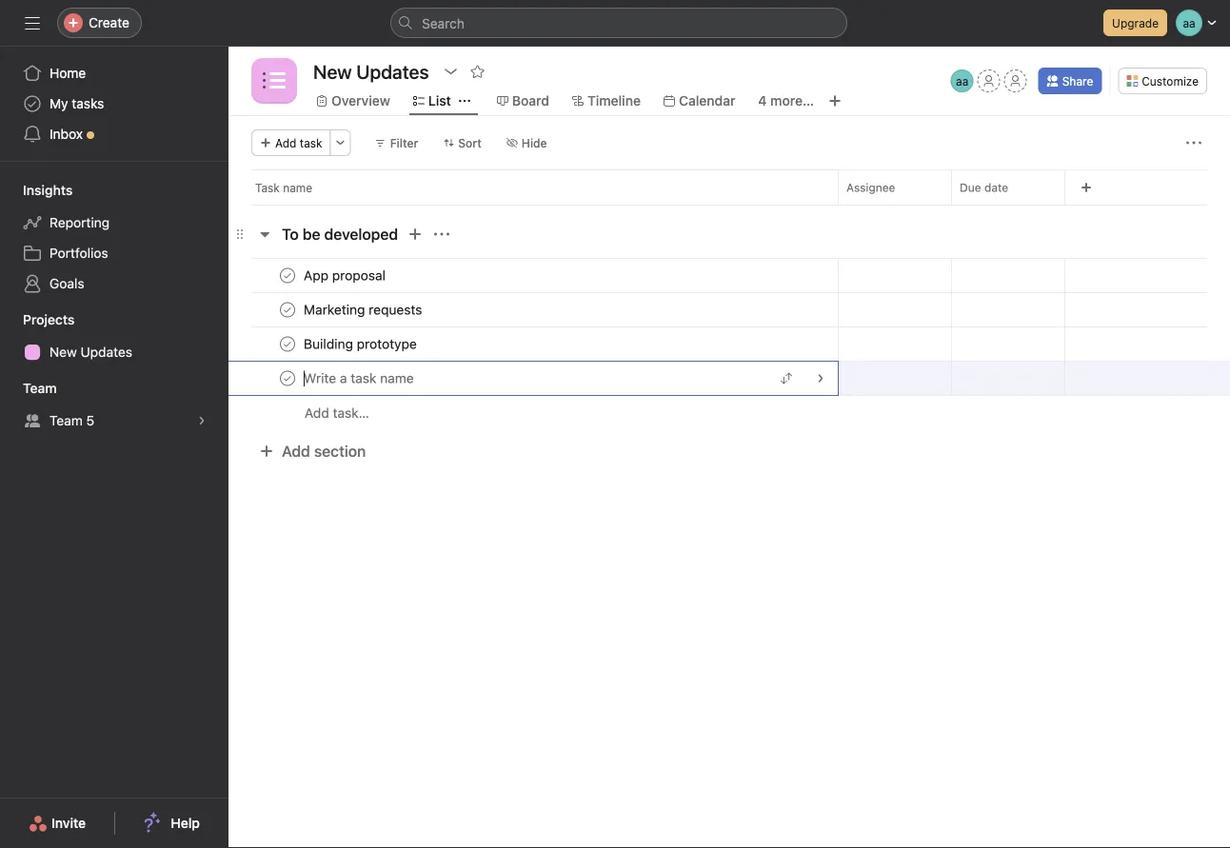 Task type: locate. For each thing, give the bounding box(es) containing it.
add left section
[[282, 443, 310, 461]]

overview
[[332, 93, 390, 109]]

Mark complete checkbox
[[276, 264, 299, 287], [276, 299, 299, 322], [276, 333, 299, 356]]

insights button
[[0, 181, 73, 200]]

mark complete checkbox inside app proposal cell
[[276, 264, 299, 287]]

team down 'new'
[[23, 381, 57, 396]]

to be developed button
[[282, 217, 398, 252]]

1 mark complete image from the top
[[276, 333, 299, 356]]

add inside button
[[282, 443, 310, 461]]

mark complete image
[[276, 264, 299, 287], [276, 299, 299, 322]]

show options image
[[443, 64, 459, 79]]

teams element
[[0, 372, 229, 440]]

add inside "button"
[[305, 405, 329, 421]]

customize
[[1143, 74, 1199, 88]]

my tasks link
[[11, 89, 217, 119]]

mark complete image inside app proposal cell
[[276, 264, 299, 287]]

mark complete image
[[276, 333, 299, 356], [276, 367, 299, 390]]

None text field
[[309, 54, 434, 89]]

add tab image
[[828, 93, 843, 109]]

portfolios link
[[11, 238, 217, 269]]

app proposal cell
[[229, 258, 839, 293]]

add task…
[[305, 405, 369, 421]]

add for add task
[[275, 136, 297, 150]]

portfolios
[[50, 245, 108, 261]]

1 mark complete image from the top
[[276, 264, 299, 287]]

projects element
[[0, 303, 229, 372]]

add a task to this section image
[[408, 227, 423, 242]]

1 vertical spatial add
[[305, 405, 329, 421]]

4 more… button
[[759, 91, 815, 111]]

task name text field inside marketing requests cell
[[300, 301, 432, 320]]

team left 5
[[50, 413, 83, 429]]

aa
[[957, 74, 969, 88]]

add left task
[[275, 136, 297, 150]]

mark complete image for task name text field in the marketing requests cell
[[276, 299, 299, 322]]

home
[[50, 65, 86, 81]]

assignee
[[847, 181, 896, 194]]

mark complete image inside marketing requests cell
[[276, 299, 299, 322]]

invite
[[51, 816, 86, 832]]

1 vertical spatial mark complete image
[[276, 367, 299, 390]]

mark complete image up 'add section' button
[[276, 367, 299, 390]]

tab actions image
[[459, 95, 470, 107]]

insights element
[[0, 173, 229, 303]]

add
[[275, 136, 297, 150], [305, 405, 329, 421], [282, 443, 310, 461]]

0 vertical spatial mark complete image
[[276, 264, 299, 287]]

mark complete image inside building prototype cell
[[276, 333, 299, 356]]

share
[[1063, 74, 1094, 88]]

goals
[[50, 276, 84, 292]]

mark complete checkbox inside building prototype cell
[[276, 333, 299, 356]]

mark complete image for app proposal text field
[[276, 264, 299, 287]]

add field image
[[1081, 182, 1093, 193]]

tasks
[[72, 96, 104, 111]]

calendar
[[679, 93, 736, 109]]

Task name text field
[[300, 266, 395, 285]]

new
[[50, 344, 77, 360]]

invite button
[[16, 807, 98, 841]]

timeline
[[588, 93, 641, 109]]

1 vertical spatial team
[[50, 413, 83, 429]]

calendar link
[[664, 91, 736, 111]]

due
[[960, 181, 982, 194]]

create
[[89, 15, 130, 30]]

board
[[512, 93, 550, 109]]

task name text field up building prototype text field
[[300, 301, 432, 320]]

add task… row
[[229, 395, 1231, 431]]

sort
[[459, 136, 482, 150]]

4 more…
[[759, 93, 815, 109]]

add left the task…
[[305, 405, 329, 421]]

2 vertical spatial mark complete checkbox
[[276, 333, 299, 356]]

2 mark complete image from the top
[[276, 299, 299, 322]]

more actions image down customize
[[1187, 135, 1202, 151]]

1 task name text field from the top
[[300, 301, 432, 320]]

add section button
[[252, 434, 374, 469]]

marketing requests cell
[[229, 292, 839, 328]]

list link
[[413, 91, 451, 111]]

Task name text field
[[300, 301, 432, 320], [300, 369, 420, 388]]

0 vertical spatial mark complete checkbox
[[276, 264, 299, 287]]

0 vertical spatial team
[[23, 381, 57, 396]]

date
[[985, 181, 1009, 194]]

move tasks between sections image
[[781, 373, 793, 384]]

1 horizontal spatial more actions image
[[1187, 135, 1202, 151]]

0 vertical spatial add
[[275, 136, 297, 150]]

row
[[229, 170, 1231, 205], [252, 204, 1208, 206], [229, 258, 1231, 293], [229, 292, 1231, 328], [229, 327, 1231, 362], [229, 361, 1231, 396]]

team
[[23, 381, 57, 396], [50, 413, 83, 429]]

goals link
[[11, 269, 217, 299]]

projects button
[[0, 311, 75, 330]]

task name text field down building prototype text field
[[300, 369, 420, 388]]

new updates
[[50, 344, 132, 360]]

2 mark complete checkbox from the top
[[276, 299, 299, 322]]

1 mark complete checkbox from the top
[[276, 264, 299, 287]]

team inside dropdown button
[[23, 381, 57, 396]]

aa button
[[951, 70, 974, 92]]

3 mark complete checkbox from the top
[[276, 333, 299, 356]]

1 vertical spatial mark complete checkbox
[[276, 299, 299, 322]]

mark complete checkbox inside marketing requests cell
[[276, 299, 299, 322]]

task…
[[333, 405, 369, 421]]

mark complete image up mark complete checkbox
[[276, 333, 299, 356]]

2 vertical spatial add
[[282, 443, 310, 461]]

more actions image right task
[[335, 137, 346, 149]]

be
[[303, 225, 321, 243]]

mark complete image up mark complete checkbox
[[276, 299, 299, 322]]

updates
[[81, 344, 132, 360]]

hide button
[[498, 130, 556, 156]]

reporting link
[[11, 208, 217, 238]]

hide sidebar image
[[25, 15, 40, 30]]

cell
[[229, 361, 839, 396]]

add inside "button"
[[275, 136, 297, 150]]

0 vertical spatial task name text field
[[300, 301, 432, 320]]

0 horizontal spatial more actions image
[[335, 137, 346, 149]]

section
[[314, 443, 366, 461]]

1 vertical spatial task name text field
[[300, 369, 420, 388]]

mark complete image down the to
[[276, 264, 299, 287]]

1 vertical spatial mark complete image
[[276, 299, 299, 322]]

4
[[759, 93, 767, 109]]

0 vertical spatial mark complete image
[[276, 333, 299, 356]]

see details, team 5 image
[[196, 415, 208, 427]]

more actions image
[[1187, 135, 1202, 151], [335, 137, 346, 149]]



Task type: describe. For each thing, give the bounding box(es) containing it.
help button
[[132, 807, 212, 841]]

list
[[429, 93, 451, 109]]

reporting
[[50, 215, 110, 231]]

Search tasks, projects, and more text field
[[391, 8, 848, 38]]

developed
[[324, 225, 398, 243]]

insights
[[23, 182, 73, 198]]

add for add section
[[282, 443, 310, 461]]

5
[[86, 413, 94, 429]]

upgrade button
[[1104, 10, 1168, 36]]

mark complete checkbox for task name text field in the marketing requests cell
[[276, 299, 299, 322]]

add task
[[275, 136, 323, 150]]

mark complete checkbox for building prototype text field
[[276, 333, 299, 356]]

more…
[[771, 93, 815, 109]]

task
[[255, 181, 280, 194]]

more section actions image
[[435, 227, 450, 242]]

add task… button
[[305, 403, 369, 424]]

to
[[282, 225, 299, 243]]

projects
[[23, 312, 75, 328]]

add to starred image
[[470, 64, 485, 79]]

overview link
[[316, 91, 390, 111]]

building prototype cell
[[229, 327, 839, 362]]

share button
[[1039, 68, 1103, 94]]

help
[[171, 816, 200, 832]]

task
[[300, 136, 323, 150]]

hide
[[522, 136, 547, 150]]

name
[[283, 181, 313, 194]]

team 5 link
[[11, 406, 217, 436]]

my tasks
[[50, 96, 104, 111]]

2 mark complete image from the top
[[276, 367, 299, 390]]

team button
[[0, 379, 57, 398]]

task name
[[255, 181, 313, 194]]

list image
[[263, 70, 286, 92]]

team for team 5
[[50, 413, 83, 429]]

header to be developed tree grid
[[229, 258, 1231, 431]]

add task button
[[252, 130, 331, 156]]

collapse task list for this section image
[[257, 227, 272, 242]]

mark complete checkbox for app proposal text field
[[276, 264, 299, 287]]

inbox link
[[11, 119, 217, 150]]

create button
[[57, 8, 142, 38]]

add section
[[282, 443, 366, 461]]

new updates link
[[11, 337, 217, 368]]

timeline link
[[573, 91, 641, 111]]

team for team
[[23, 381, 57, 396]]

sort button
[[435, 130, 490, 156]]

upgrade
[[1113, 16, 1159, 30]]

filter
[[390, 136, 418, 150]]

global element
[[0, 47, 229, 161]]

team 5
[[50, 413, 94, 429]]

2 task name text field from the top
[[300, 369, 420, 388]]

add for add task…
[[305, 405, 329, 421]]

due date
[[960, 181, 1009, 194]]

customize button
[[1119, 68, 1208, 94]]

to be developed
[[282, 225, 398, 243]]

row containing task name
[[229, 170, 1231, 205]]

details image
[[815, 373, 827, 384]]

home link
[[11, 58, 217, 89]]

my
[[50, 96, 68, 111]]

inbox
[[50, 126, 83, 142]]

Mark complete checkbox
[[276, 367, 299, 390]]

board link
[[497, 91, 550, 111]]

Task name text field
[[300, 335, 423, 354]]

filter button
[[366, 130, 427, 156]]



Task type: vqa. For each thing, say whether or not it's contained in the screenshot.
"SEND FEEDBACK" link
no



